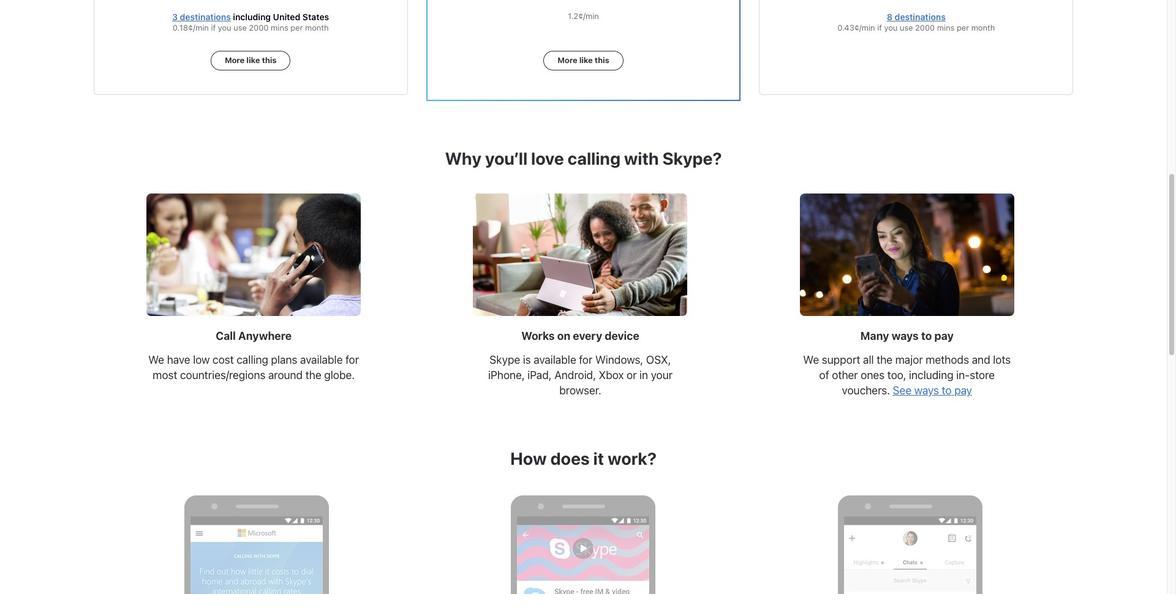 Task type: locate. For each thing, give the bounding box(es) containing it.
use
[[234, 23, 247, 33], [900, 23, 913, 33]]

0 vertical spatial to
[[922, 330, 932, 343]]

including up the see ways to pay
[[909, 369, 954, 382]]

0 horizontal spatial more like this button
[[211, 51, 291, 70]]

month inside 8 destinations 0.43¢/min if you use 2000 mins per month
[[972, 23, 995, 33]]

have
[[167, 354, 190, 366]]

1 per from the left
[[291, 23, 303, 33]]

more like this button down "3 destinations including united states 0.18¢/min if you use 2000 mins per month"
[[211, 51, 291, 70]]

1 vertical spatial ways
[[915, 384, 939, 397]]

destinations for 8
[[895, 12, 946, 22]]

1 you from the left
[[218, 23, 231, 33]]

1 destinations from the left
[[180, 12, 231, 22]]

1 horizontal spatial if
[[878, 23, 882, 33]]

we support all the major methods and lots of other ones too, including in-store vouchers.
[[804, 354, 1011, 397]]

ways up major
[[892, 330, 919, 343]]

available
[[300, 354, 343, 366], [534, 354, 576, 366]]

cost
[[213, 354, 234, 366]]

1 if from the left
[[211, 23, 216, 33]]

2 2000 from the left
[[916, 23, 935, 33]]

use inside "3 destinations including united states 0.18¢/min if you use 2000 mins per month"
[[234, 23, 247, 33]]

store
[[970, 369, 995, 382]]

1 horizontal spatial like
[[580, 55, 593, 65]]

1 horizontal spatial more like this
[[558, 55, 610, 65]]

0.43¢/min
[[838, 23, 875, 33]]

major
[[896, 354, 923, 366]]

2000
[[249, 23, 269, 33], [916, 23, 935, 33]]

you inside "3 destinations including united states 0.18¢/min if you use 2000 mins per month"
[[218, 23, 231, 33]]

we
[[148, 354, 164, 366], [804, 354, 819, 366]]

the inside we support all the major methods and lots of other ones too, including in-store vouchers.
[[877, 354, 893, 366]]

we inside the we have low cost calling plans available for most countries/regions around the globe.
[[148, 354, 164, 366]]

all
[[863, 354, 874, 366]]

0 horizontal spatial this
[[262, 55, 277, 65]]

mins down 8 destinations button
[[937, 23, 955, 33]]

1 horizontal spatial you
[[885, 23, 898, 33]]

how does it work?
[[510, 449, 657, 469]]

why
[[445, 148, 482, 168]]

2 more like this from the left
[[558, 55, 610, 65]]

1 use from the left
[[234, 23, 247, 33]]

3 destinations including united states 0.18¢/min if you use 2000 mins per month
[[172, 12, 329, 33]]

more down 1.2¢/min
[[558, 55, 578, 65]]

including left united
[[233, 12, 271, 22]]

more down "3 destinations including united states 0.18¢/min if you use 2000 mins per month"
[[225, 55, 245, 65]]

get skype by downloading it from app store and click on install image
[[517, 517, 650, 594]]

in
[[640, 369, 648, 382]]

android,
[[555, 369, 596, 382]]

you down 3 destinations 'button'
[[218, 23, 231, 33]]

0 horizontal spatial more like this
[[225, 55, 277, 65]]

or
[[627, 369, 637, 382]]

0 horizontal spatial more
[[225, 55, 245, 65]]

use down 8 destinations button
[[900, 23, 913, 33]]

0 horizontal spatial the
[[306, 369, 321, 382]]

support
[[822, 354, 861, 366]]

around
[[268, 369, 303, 382]]

on
[[557, 330, 571, 343]]

windows,
[[596, 354, 643, 366]]

it
[[594, 449, 604, 469]]

1 we from the left
[[148, 354, 164, 366]]

calling
[[568, 148, 621, 168], [237, 354, 268, 366]]

calling right "love" at the top left
[[568, 148, 621, 168]]

2 more like this button from the left
[[544, 51, 624, 70]]

0 vertical spatial pay
[[935, 330, 954, 343]]

1 vertical spatial the
[[306, 369, 321, 382]]

more like this down "3 destinations including united states 0.18¢/min if you use 2000 mins per month"
[[225, 55, 277, 65]]

browser.
[[560, 384, 602, 397]]

0 horizontal spatial per
[[291, 23, 303, 33]]

1 vertical spatial calling
[[237, 354, 268, 366]]

0 vertical spatial ways
[[892, 330, 919, 343]]

you down 8
[[885, 23, 898, 33]]

1 horizontal spatial the
[[877, 354, 893, 366]]

this down 1.2¢/min
[[595, 55, 610, 65]]

use right 0.18¢/min
[[234, 23, 247, 33]]

mins
[[271, 23, 288, 33], [937, 23, 955, 33]]

1 horizontal spatial more like this button
[[544, 51, 624, 70]]

to for many ways to pay
[[922, 330, 932, 343]]

more
[[225, 55, 245, 65], [558, 55, 578, 65]]

1 this from the left
[[262, 55, 277, 65]]

including
[[233, 12, 271, 22], [909, 369, 954, 382]]

this for 1st more like this 'button' from right
[[595, 55, 610, 65]]

if down 3 destinations 'button'
[[211, 23, 216, 33]]

0 horizontal spatial you
[[218, 23, 231, 33]]

2 more from the left
[[558, 55, 578, 65]]

more like this down 1.2¢/min
[[558, 55, 610, 65]]

2 destinations from the left
[[895, 12, 946, 22]]

united
[[273, 12, 300, 22]]

0 horizontal spatial if
[[211, 23, 216, 33]]

1 more like this from the left
[[225, 55, 277, 65]]

we inside we support all the major methods and lots of other ones too, including in-store vouchers.
[[804, 354, 819, 366]]

1 horizontal spatial for
[[579, 354, 593, 366]]

2 per from the left
[[957, 23, 969, 33]]

1 horizontal spatial 2000
[[916, 23, 935, 33]]

pay down 'in-'
[[955, 384, 973, 397]]

0 horizontal spatial including
[[233, 12, 271, 22]]

we left support
[[804, 354, 819, 366]]

0 horizontal spatial like
[[247, 55, 260, 65]]

0 horizontal spatial destinations
[[180, 12, 231, 22]]

more like this
[[225, 55, 277, 65], [558, 55, 610, 65]]

including inside "3 destinations including united states 0.18¢/min if you use 2000 mins per month"
[[233, 12, 271, 22]]

per
[[291, 23, 303, 33], [957, 23, 969, 33]]

more like this for 1st more like this 'button'
[[225, 55, 277, 65]]

more like this button
[[211, 51, 291, 70], [544, 51, 624, 70]]

1 for from the left
[[346, 354, 359, 366]]

mins down united
[[271, 23, 288, 33]]

for up android,
[[579, 354, 593, 366]]

in-
[[957, 369, 970, 382]]

0.18¢/min
[[173, 23, 209, 33]]

1 horizontal spatial mins
[[937, 23, 955, 33]]

calling inside the we have low cost calling plans available for most countries/regions around the globe.
[[237, 354, 268, 366]]

for up globe.
[[346, 354, 359, 366]]

0 horizontal spatial calling
[[237, 354, 268, 366]]

0 horizontal spatial pay
[[935, 330, 954, 343]]

skype
[[490, 354, 520, 366]]

and
[[972, 354, 991, 366]]

calling down call anywhere
[[237, 354, 268, 366]]

1.2¢/min
[[568, 11, 599, 21]]

like down "3 destinations including united states 0.18¢/min if you use 2000 mins per month"
[[247, 55, 260, 65]]

see ways to pay link
[[893, 384, 973, 397]]

if right 0.43¢/min
[[878, 23, 882, 33]]

1 available from the left
[[300, 354, 343, 366]]

your
[[651, 369, 673, 382]]

0 horizontal spatial use
[[234, 23, 247, 33]]

1 horizontal spatial use
[[900, 23, 913, 33]]

0 vertical spatial including
[[233, 12, 271, 22]]

you
[[218, 23, 231, 33], [885, 23, 898, 33]]

1 horizontal spatial available
[[534, 354, 576, 366]]

destinations up 0.18¢/min
[[180, 12, 231, 22]]

more like this for 1st more like this 'button' from right
[[558, 55, 610, 65]]

0 horizontal spatial available
[[300, 354, 343, 366]]

1 horizontal spatial destinations
[[895, 12, 946, 22]]

2 like from the left
[[580, 55, 593, 65]]

1 more like this button from the left
[[211, 51, 291, 70]]

we for we have low cost calling plans available for most countries/regions around the globe.
[[148, 354, 164, 366]]

every
[[573, 330, 602, 343]]

2 you from the left
[[885, 23, 898, 33]]

love
[[531, 148, 564, 168]]

0 horizontal spatial for
[[346, 354, 359, 366]]

2000 inside 8 destinations 0.43¢/min if you use 2000 mins per month
[[916, 23, 935, 33]]

month
[[305, 23, 329, 33], [972, 23, 995, 33]]

1 horizontal spatial more
[[558, 55, 578, 65]]

0 horizontal spatial 2000
[[249, 23, 269, 33]]

1 month from the left
[[305, 23, 329, 33]]

month inside "3 destinations including united states 0.18¢/min if you use 2000 mins per month"
[[305, 23, 329, 33]]

pay up methods
[[935, 330, 954, 343]]

2 use from the left
[[900, 23, 913, 33]]

osx,
[[646, 354, 671, 366]]

destinations right 8
[[895, 12, 946, 22]]

0 horizontal spatial mins
[[271, 23, 288, 33]]

this down "3 destinations including united states 0.18¢/min if you use 2000 mins per month"
[[262, 55, 277, 65]]

the left globe.
[[306, 369, 321, 382]]

1 vertical spatial to
[[942, 384, 952, 397]]

like down 1.2¢/min
[[580, 55, 593, 65]]

this
[[262, 55, 277, 65], [595, 55, 610, 65]]

1 horizontal spatial to
[[942, 384, 952, 397]]

to down methods
[[942, 384, 952, 397]]

like
[[247, 55, 260, 65], [580, 55, 593, 65]]

countries/regions
[[180, 369, 266, 382]]

1 horizontal spatial per
[[957, 23, 969, 33]]

the
[[877, 354, 893, 366], [306, 369, 321, 382]]

per inside "3 destinations including united states 0.18¢/min if you use 2000 mins per month"
[[291, 23, 303, 33]]

2 if from the left
[[878, 23, 882, 33]]

2 for from the left
[[579, 354, 593, 366]]

we for we support all the major methods and lots of other ones too, including in-store vouchers.
[[804, 354, 819, 366]]

0 horizontal spatial month
[[305, 23, 329, 33]]

2 this from the left
[[595, 55, 610, 65]]

1 horizontal spatial month
[[972, 23, 995, 33]]

ways right see
[[915, 384, 939, 397]]

0 horizontal spatial to
[[922, 330, 932, 343]]

the right all
[[877, 354, 893, 366]]

available inside the we have low cost calling plans available for most countries/regions around the globe.
[[300, 354, 343, 366]]

we up most at the left of page
[[148, 354, 164, 366]]

1 horizontal spatial including
[[909, 369, 954, 382]]

1 horizontal spatial calling
[[568, 148, 621, 168]]

pay
[[935, 330, 954, 343], [955, 384, 973, 397]]

1 2000 from the left
[[249, 23, 269, 33]]

the inside the we have low cost calling plans available for most countries/regions around the globe.
[[306, 369, 321, 382]]

0 horizontal spatial we
[[148, 354, 164, 366]]

with
[[624, 148, 659, 168]]

to up major
[[922, 330, 932, 343]]

device
[[605, 330, 640, 343]]

if
[[211, 23, 216, 33], [878, 23, 882, 33]]

available up ipad,
[[534, 354, 576, 366]]

1 horizontal spatial we
[[804, 354, 819, 366]]

1 vertical spatial including
[[909, 369, 954, 382]]

8 destinations button
[[887, 12, 946, 22]]

plans
[[271, 354, 297, 366]]

many ways to pay
[[861, 330, 954, 343]]

for
[[346, 354, 359, 366], [579, 354, 593, 366]]

1 mins from the left
[[271, 23, 288, 33]]

destinations inside "3 destinations including united states 0.18¢/min if you use 2000 mins per month"
[[180, 12, 231, 22]]

ways for many
[[892, 330, 919, 343]]

why you'll love calling with skype?
[[445, 148, 722, 168]]

to
[[922, 330, 932, 343], [942, 384, 952, 397]]

1 horizontal spatial pay
[[955, 384, 973, 397]]

more like this button down 1.2¢/min
[[544, 51, 624, 70]]

showing start calling by going to dialpad and dial the number and click on call image
[[844, 517, 977, 594]]

available up globe.
[[300, 354, 343, 366]]

1 horizontal spatial this
[[595, 55, 610, 65]]

destinations
[[180, 12, 231, 22], [895, 12, 946, 22]]

call
[[216, 330, 236, 343]]

2 available from the left
[[534, 354, 576, 366]]

1 vertical spatial pay
[[955, 384, 973, 397]]

2 mins from the left
[[937, 23, 955, 33]]

0 vertical spatial the
[[877, 354, 893, 366]]

ways
[[892, 330, 919, 343], [915, 384, 939, 397]]

destinations for 3
[[180, 12, 231, 22]]

destinations inside 8 destinations 0.43¢/min if you use 2000 mins per month
[[895, 12, 946, 22]]

buy skype credit or a subscription by searching the country and select the subscription and pay image
[[191, 517, 323, 594]]

including inside we support all the major methods and lots of other ones too, including in-store vouchers.
[[909, 369, 954, 382]]

2 month from the left
[[972, 23, 995, 33]]

2 we from the left
[[804, 354, 819, 366]]



Task type: vqa. For each thing, say whether or not it's contained in the screenshot.
SHOWING START CALLING BY GOING TO DIALPAD AND DIAL THE NUMBER AND CLICK ON CALL image
yes



Task type: describe. For each thing, give the bounding box(es) containing it.
works on every device
[[522, 330, 640, 343]]

globe.
[[324, 369, 355, 382]]

we have low cost calling plans available for most countries/regions around the globe.
[[148, 354, 359, 382]]

0 vertical spatial calling
[[568, 148, 621, 168]]

see ways to pay
[[893, 384, 973, 397]]

1 like from the left
[[247, 55, 260, 65]]

this for 1st more like this 'button'
[[262, 55, 277, 65]]

for inside skype is available for windows, osx, iphone, ipad, android, xbox or in your browser.
[[579, 354, 593, 366]]

many
[[861, 330, 889, 343]]

available inside skype is available for windows, osx, iphone, ipad, android, xbox or in your browser.
[[534, 354, 576, 366]]

per inside 8 destinations 0.43¢/min if you use 2000 mins per month
[[957, 23, 969, 33]]

methods
[[926, 354, 969, 366]]

vouchers.
[[842, 384, 890, 397]]

low
[[193, 354, 210, 366]]

lots
[[993, 354, 1011, 366]]

see
[[893, 384, 912, 397]]

too,
[[888, 369, 907, 382]]

work?
[[608, 449, 657, 469]]

mins inside 8 destinations 0.43¢/min if you use 2000 mins per month
[[937, 23, 955, 33]]

ones
[[861, 369, 885, 382]]

2000 inside "3 destinations including united states 0.18¢/min if you use 2000 mins per month"
[[249, 23, 269, 33]]

does
[[551, 449, 590, 469]]

ways for see
[[915, 384, 939, 397]]

is
[[523, 354, 531, 366]]

ipad,
[[528, 369, 552, 382]]

iphone,
[[488, 369, 525, 382]]

you'll
[[485, 148, 528, 168]]

if inside 8 destinations 0.43¢/min if you use 2000 mins per month
[[878, 23, 882, 33]]

states
[[303, 12, 329, 22]]

pay for many ways to pay
[[935, 330, 954, 343]]

works
[[522, 330, 555, 343]]

other
[[832, 369, 858, 382]]

most
[[153, 369, 177, 382]]

how
[[510, 449, 547, 469]]

skype is available for windows, osx, iphone, ipad, android, xbox or in your browser.
[[488, 354, 673, 397]]

you inside 8 destinations 0.43¢/min if you use 2000 mins per month
[[885, 23, 898, 33]]

to for see ways to pay
[[942, 384, 952, 397]]

anywhere
[[238, 330, 292, 343]]

use inside 8 destinations 0.43¢/min if you use 2000 mins per month
[[900, 23, 913, 33]]

1 more from the left
[[225, 55, 245, 65]]

8
[[887, 12, 893, 22]]

3
[[172, 12, 178, 22]]

mins inside "3 destinations including united states 0.18¢/min if you use 2000 mins per month"
[[271, 23, 288, 33]]

if inside "3 destinations including united states 0.18¢/min if you use 2000 mins per month"
[[211, 23, 216, 33]]

xbox
[[599, 369, 624, 382]]

skype?
[[663, 148, 722, 168]]

for inside the we have low cost calling plans available for most countries/regions around the globe.
[[346, 354, 359, 366]]

of
[[820, 369, 829, 382]]

call anywhere
[[216, 330, 292, 343]]

3 destinations button
[[172, 12, 231, 22]]

8 destinations 0.43¢/min if you use 2000 mins per month
[[838, 12, 995, 33]]

pay for see ways to pay
[[955, 384, 973, 397]]



